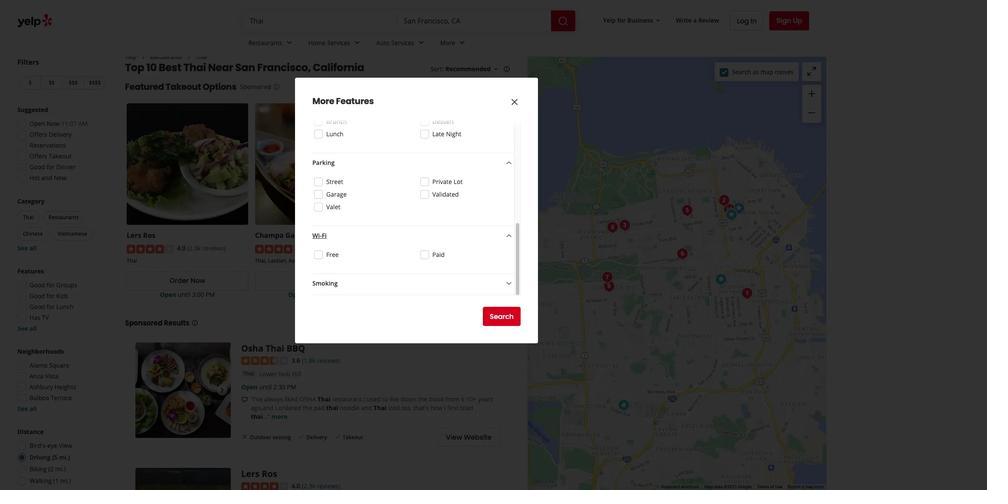 Task type: describe. For each thing, give the bounding box(es) containing it.
night
[[446, 130, 462, 138]]

balboa
[[30, 394, 49, 402]]

wi-fi
[[313, 231, 327, 240]]

1 horizontal spatial lers ros
[[241, 468, 277, 480]]

seating
[[273, 434, 291, 441]]

group containing suggested
[[15, 106, 108, 185]]

order now for lers ros
[[170, 276, 206, 286]]

report
[[788, 485, 801, 489]]

24 chevron down v2 image for smoking
[[504, 279, 515, 289]]

24 chevron down v2 image for parking
[[504, 158, 515, 168]]

delivery inside group
[[49, 130, 72, 139]]

0 vertical spatial lers ros
[[127, 231, 156, 240]]

24 chevron down v2 image for home services
[[352, 38, 363, 48]]

11:07
[[61, 119, 77, 128]]

bird's-eye view
[[30, 442, 72, 450]]

eye
[[47, 442, 57, 450]]

1 see all button from the top
[[17, 244, 37, 252]]

outdoor seating
[[250, 434, 291, 441]]

top 10 best thai near san francisco, california
[[125, 61, 365, 75]]

in
[[751, 16, 757, 26]]

0 horizontal spatial (1.8k
[[302, 356, 316, 365]]

1 vertical spatial the
[[303, 404, 312, 412]]

late
[[433, 130, 445, 138]]

1 all from the top
[[29, 244, 37, 252]]

zoom in image
[[807, 88, 818, 99]]

how
[[431, 404, 443, 412]]

zoom out image
[[807, 108, 818, 118]]

see all for alamo
[[17, 405, 37, 413]]

more for more features
[[313, 95, 335, 107]]

1 horizontal spatial 3.6 star rating image
[[384, 245, 431, 253]]

new
[[54, 174, 67, 182]]

reviews) inside (1.8k reviews) link
[[317, 356, 341, 365]]

iced
[[388, 404, 400, 412]]

asian
[[289, 257, 302, 264]]

farmhouse kitchen thai cuisine image
[[739, 285, 756, 302]]

error
[[816, 485, 825, 489]]

options
[[203, 81, 237, 93]]

ashbury heights
[[30, 383, 76, 391]]

1 horizontal spatial restaurants link
[[242, 31, 302, 56]]

years
[[479, 395, 494, 404]]

dinner
[[56, 163, 76, 171]]

use
[[776, 485, 783, 489]]

vietnamese button
[[52, 228, 93, 241]]

lower
[[260, 370, 277, 378]]

terrace
[[51, 394, 72, 402]]

0 horizontal spatial thai
[[251, 413, 263, 421]]

1 see from the top
[[17, 244, 28, 252]]

…"
[[263, 413, 270, 421]]

shortcuts
[[681, 485, 700, 489]]

reviews) right (2.3k
[[203, 244, 226, 252]]

review
[[699, 16, 720, 24]]

for for business
[[618, 16, 626, 24]]

thai inside "thai noodle and thai iced tea, that's how i first tried thai …" more"
[[374, 404, 387, 412]]

bird's-
[[30, 442, 47, 450]]

0 vertical spatial ros
[[143, 231, 156, 240]]

16 info v2 image
[[504, 66, 511, 73]]

walking
[[30, 477, 52, 485]]

write
[[676, 16, 692, 24]]

up
[[794, 16, 803, 26]]

see for alamo square
[[17, 405, 28, 413]]

sort:
[[431, 65, 444, 73]]

1 vertical spatial lunch
[[56, 303, 74, 311]]

10+
[[467, 395, 477, 404]]

4.0 (2.3k reviews)
[[177, 244, 226, 252]]

osha
[[241, 342, 264, 354]]

$$$$
[[89, 79, 101, 86]]

write a review
[[676, 16, 720, 24]]

log
[[738, 16, 750, 26]]

0 vertical spatial open until 2:30 pm
[[417, 290, 472, 299]]

see for good for groups
[[17, 324, 28, 333]]

restaurants inside button
[[49, 214, 79, 221]]

kothai republic image
[[601, 278, 618, 295]]

lunch inside more features dialog
[[327, 130, 344, 138]]

sponsored results
[[125, 318, 190, 328]]

until down smoking
[[306, 290, 319, 299]]

3.9 star rating image
[[255, 245, 302, 253]]

1 vertical spatial thai button
[[241, 370, 256, 378]]

garden
[[286, 231, 311, 240]]

bbq
[[287, 342, 305, 354]]

0 vertical spatial lers ros link
[[127, 231, 156, 240]]

0 vertical spatial (1.8k
[[444, 244, 458, 252]]

now for champa garden
[[319, 276, 334, 286]]

log in link
[[730, 11, 765, 30]]

order now link for garden
[[255, 271, 377, 290]]

more features dialog
[[0, 0, 988, 490]]

oraan thai eatery image
[[616, 217, 634, 234]]

yelp for yelp link
[[125, 53, 136, 61]]

for for groups
[[47, 281, 55, 289]]

lot
[[454, 178, 463, 186]]

16 speech v2 image
[[241, 397, 248, 403]]

nob
[[279, 370, 291, 378]]

has
[[30, 314, 40, 322]]

fi
[[322, 231, 327, 240]]

16 chevron right v2 image for thai
[[185, 54, 192, 61]]

thai,
[[255, 257, 267, 264]]

until down lower
[[259, 383, 272, 391]]

laotian,
[[268, 257, 287, 264]]

a for report
[[802, 485, 805, 489]]

open until 3:00 pm for champa garden
[[289, 290, 343, 299]]

open down asian
[[289, 290, 305, 299]]

takeout for featured
[[166, 81, 201, 93]]

auto
[[377, 38, 390, 47]]

1 horizontal spatial the
[[418, 395, 428, 404]]

google image
[[530, 479, 559, 490]]

offers for offers takeout
[[30, 152, 47, 160]]

3:00 for champa garden
[[321, 290, 333, 299]]

business categories element
[[242, 31, 810, 56]]

sponsored for sponsored
[[240, 83, 271, 91]]

0 vertical spatial lers
[[127, 231, 141, 240]]

(5
[[52, 453, 57, 462]]

for for kids
[[47, 292, 55, 300]]

more
[[272, 413, 288, 421]]

open until 3:00 pm for lers ros
[[160, 290, 215, 299]]

featured
[[125, 81, 164, 93]]

(1.8k reviews) link
[[302, 356, 341, 365]]

more features
[[313, 95, 374, 107]]

see all for good
[[17, 324, 37, 333]]

0 horizontal spatial restaurants link
[[150, 53, 182, 61]]

garage
[[327, 190, 347, 198]]

1 horizontal spatial osha thai bbq image
[[731, 200, 748, 217]]

0 horizontal spatial 16 info v2 image
[[191, 319, 198, 326]]

san
[[235, 61, 255, 75]]

$$$$ button
[[84, 76, 106, 89]]

2 horizontal spatial takeout
[[343, 434, 363, 441]]

pad
[[314, 404, 325, 412]]

ashbury
[[30, 383, 53, 391]]

until down smoking dropdown button
[[435, 290, 448, 299]]

search image
[[558, 16, 569, 26]]

0 vertical spatial thai button
[[17, 211, 39, 224]]

sweet lime thai cuisine image
[[679, 202, 696, 219]]

breakfast
[[327, 105, 353, 113]]

group containing neighborhoods
[[15, 347, 108, 413]]

keyboard shortcuts button
[[662, 484, 700, 490]]

open down suggested
[[30, 119, 45, 128]]

expand map image
[[807, 66, 818, 76]]

private lot
[[433, 178, 463, 186]]

order now link for ros
[[127, 271, 248, 290]]

search as map moves
[[733, 68, 794, 76]]

0 horizontal spatial 2:30
[[274, 383, 286, 391]]

am
[[78, 119, 88, 128]]

hot
[[30, 174, 40, 182]]

late night
[[433, 130, 462, 138]]

home services
[[309, 38, 350, 47]]

champa
[[255, 231, 284, 240]]

16 checkmark v2 image
[[298, 434, 305, 441]]

24 chevron down v2 image for more
[[457, 38, 468, 48]]

paid
[[433, 251, 445, 259]]

anza vista
[[30, 372, 59, 380]]

previous image
[[139, 385, 149, 395]]

wi-
[[313, 231, 322, 240]]

3:00 for lers ros
[[192, 290, 204, 299]]

$$
[[49, 79, 55, 86]]

services for home services
[[327, 38, 350, 47]]

1 horizontal spatial thai link
[[241, 370, 256, 378]]

tv
[[42, 314, 49, 322]]

features inside dialog
[[336, 95, 374, 107]]

all for good for groups
[[29, 324, 37, 333]]

business
[[628, 16, 654, 24]]

search for search
[[490, 312, 514, 322]]

group containing features
[[15, 267, 108, 333]]

champa garden
[[255, 231, 311, 240]]

for for lunch
[[47, 303, 55, 311]]

0 horizontal spatial now
[[47, 119, 60, 128]]

tried
[[461, 404, 474, 412]]

block
[[429, 395, 444, 404]]

kids
[[56, 292, 68, 300]]

osha
[[300, 395, 316, 404]]

results
[[164, 318, 190, 328]]



Task type: locate. For each thing, give the bounding box(es) containing it.
for up good for kids
[[47, 281, 55, 289]]

offers up reservations
[[30, 130, 47, 139]]

for up 'good for lunch' on the left bottom of page
[[47, 292, 55, 300]]

(2
[[48, 465, 54, 473]]

1 horizontal spatial features
[[336, 95, 374, 107]]

mi.) right (5 on the left of page
[[59, 453, 70, 462]]

0 vertical spatial 3.6 star rating image
[[384, 245, 431, 253]]

1 vertical spatial features
[[17, 267, 44, 275]]

now down fusion
[[319, 276, 334, 286]]

see down chinese button
[[17, 244, 28, 252]]

24 chevron down v2 image inside 'parking' dropdown button
[[504, 158, 515, 168]]

report a map error link
[[788, 485, 825, 489]]

16 checkmark v2 image
[[334, 434, 341, 441]]

see all button down balboa
[[17, 405, 37, 413]]

0 horizontal spatial thai button
[[17, 211, 39, 224]]

good up "hot"
[[30, 163, 45, 171]]

map
[[705, 485, 714, 489]]

street
[[327, 178, 343, 186]]

3 see all button from the top
[[17, 405, 37, 413]]

1 horizontal spatial open until 2:30 pm
[[417, 290, 472, 299]]

search button
[[483, 307, 521, 326]]

0 vertical spatial sponsored
[[240, 83, 271, 91]]

mi.) for driving (5 mi.)
[[59, 453, 70, 462]]

1 horizontal spatial view
[[446, 432, 463, 442]]

group
[[803, 85, 822, 123], [15, 106, 108, 185], [16, 197, 108, 253], [15, 267, 108, 333], [15, 347, 108, 413]]

now for lers ros
[[191, 276, 206, 286]]

1 horizontal spatial delivery
[[307, 434, 327, 441]]

0 vertical spatial more
[[441, 38, 456, 47]]

4 good from the top
[[30, 303, 45, 311]]

24 chevron down v2 image inside home services link
[[352, 38, 363, 48]]

2 services from the left
[[391, 38, 415, 47]]

1 vertical spatial see all
[[17, 324, 37, 333]]

features
[[336, 95, 374, 107], [17, 267, 44, 275]]

for down offers takeout
[[47, 163, 55, 171]]

offers for offers delivery
[[30, 130, 47, 139]]

2 order now link from the left
[[255, 271, 377, 290]]

view inside option group
[[59, 442, 72, 450]]

2 order from the left
[[298, 276, 317, 286]]

16 close v2 image
[[241, 434, 248, 441]]

i down always
[[275, 404, 277, 412]]

takeout inside group
[[49, 152, 72, 160]]

1 vertical spatial and
[[361, 404, 372, 412]]

1 vertical spatial map
[[806, 485, 814, 489]]

order now down fusion
[[298, 276, 334, 286]]

noodle
[[340, 404, 360, 412]]

order for lers ros
[[170, 276, 189, 286]]

1 vertical spatial see
[[17, 324, 28, 333]]

close image
[[510, 97, 520, 107]]

order now for champa garden
[[298, 276, 334, 286]]

$$$ button
[[62, 76, 84, 89]]

1 see all from the top
[[17, 244, 37, 252]]

1 open until 3:00 pm from the left
[[160, 290, 215, 299]]

thai button left lower
[[241, 370, 256, 378]]

1 3:00 from the left
[[192, 290, 204, 299]]

see
[[17, 244, 28, 252], [17, 324, 28, 333], [17, 405, 28, 413]]

0 horizontal spatial view
[[59, 442, 72, 450]]

house of thai image
[[721, 201, 738, 218]]

ben thai cafe image
[[716, 192, 733, 209]]

delivery right 16 checkmark v2 icon
[[307, 434, 327, 441]]

alamo
[[30, 361, 48, 370]]

open up 16 speech v2 icon
[[241, 383, 258, 391]]

features up brunch
[[336, 95, 374, 107]]

good for dinner
[[30, 163, 76, 171]]

mi.) right (1
[[60, 477, 71, 485]]

1 16 chevron right v2 image from the left
[[140, 54, 147, 61]]

thai noodle and thai iced tea, that's how i first tried thai …" more
[[251, 404, 474, 421]]

see all
[[17, 244, 37, 252], [17, 324, 37, 333], [17, 405, 37, 413]]

2 see from the top
[[17, 324, 28, 333]]

offers takeout
[[30, 152, 72, 160]]

a right report
[[802, 485, 805, 489]]

restaurants link up francisco,
[[242, 31, 302, 56]]

takeout right 16 checkmark v2 image
[[343, 434, 363, 441]]

0 vertical spatial thai link
[[196, 53, 207, 61]]

from
[[446, 395, 460, 404]]

map data ©2023 google
[[705, 485, 752, 489]]

restaurants button
[[43, 211, 85, 224]]

0 vertical spatial a
[[694, 16, 697, 24]]

$
[[29, 79, 32, 86]]

auto services link
[[370, 31, 434, 56]]

chinese
[[23, 230, 43, 238]]

suggested
[[17, 106, 48, 114]]

services
[[327, 38, 350, 47], [391, 38, 415, 47]]

1 vertical spatial lers ros
[[241, 468, 277, 480]]

1 horizontal spatial sponsored
[[240, 83, 271, 91]]

auto services
[[377, 38, 415, 47]]

0 vertical spatial delivery
[[49, 130, 72, 139]]

1 vertical spatial more
[[313, 95, 335, 107]]

1 horizontal spatial order
[[298, 276, 317, 286]]

0 horizontal spatial lunch
[[56, 303, 74, 311]]

1 vertical spatial 16 info v2 image
[[191, 319, 198, 326]]

©2023
[[724, 485, 738, 489]]

good up has tv on the bottom left
[[30, 303, 45, 311]]

thai link left lower
[[241, 370, 256, 378]]

1 good from the top
[[30, 163, 45, 171]]

sponsored left results
[[125, 318, 163, 328]]

mi.) right (2
[[55, 465, 66, 473]]

1 horizontal spatial yelp
[[604, 16, 616, 24]]

(998 reviews)
[[316, 244, 353, 252]]

16 chevron right v2 image right best
[[185, 54, 192, 61]]

16 chevron right v2 image for restaurants
[[140, 54, 147, 61]]

order now down 4.0
[[170, 276, 206, 286]]

1 i from the left
[[275, 404, 277, 412]]

2 order now from the left
[[298, 276, 334, 286]]

takeout for offers
[[49, 152, 72, 160]]

0 horizontal spatial features
[[17, 267, 44, 275]]

restaurants link
[[242, 31, 302, 56], [150, 53, 182, 61]]

(1.8k
[[444, 244, 458, 252], [302, 356, 316, 365]]

more for more
[[441, 38, 456, 47]]

0 vertical spatial features
[[336, 95, 374, 107]]

0 vertical spatial see all
[[17, 244, 37, 252]]

1 horizontal spatial 3:00
[[321, 290, 333, 299]]

16 info v2 image
[[273, 83, 280, 90], [191, 319, 198, 326]]

1 horizontal spatial order now
[[298, 276, 334, 286]]

0 vertical spatial see all button
[[17, 244, 37, 252]]

heights
[[55, 383, 76, 391]]

restaurants up francisco,
[[249, 38, 283, 47]]

24 chevron down v2 image for auto services
[[416, 38, 427, 48]]

services for auto services
[[391, 38, 415, 47]]

16 chevron down v2 image
[[655, 17, 662, 24]]

2 vertical spatial mi.)
[[60, 477, 71, 485]]

"i've always liked osha thai
[[251, 395, 331, 404]]

a for write
[[694, 16, 697, 24]]

best
[[159, 61, 181, 75]]

yelp left 10
[[125, 53, 136, 61]]

features up good for groups
[[17, 267, 44, 275]]

yelp for business
[[604, 16, 654, 24]]

marnee thai image
[[599, 269, 616, 286]]

mi.) for walking (1 mi.)
[[60, 477, 71, 485]]

2 vertical spatial see
[[17, 405, 28, 413]]

mi.)
[[59, 453, 70, 462], [55, 465, 66, 473], [60, 477, 71, 485]]

all for alamo square
[[29, 405, 37, 413]]

1 horizontal spatial map
[[806, 485, 814, 489]]

see all down has
[[17, 324, 37, 333]]

lers ros link
[[127, 231, 156, 240], [241, 468, 277, 480]]

restaurants inside business categories element
[[249, 38, 283, 47]]

1 vertical spatial 4 star rating image
[[241, 482, 288, 490]]

2:30 down smoking dropdown button
[[449, 290, 461, 299]]

0 horizontal spatial 4 star rating image
[[127, 245, 174, 253]]

1 horizontal spatial lunch
[[327, 130, 344, 138]]

0 horizontal spatial open until 2:30 pm
[[241, 383, 296, 391]]

0 horizontal spatial 24 chevron down v2 image
[[284, 38, 295, 48]]

0 vertical spatial lunch
[[327, 130, 344, 138]]

more up sort:
[[441, 38, 456, 47]]

3 all from the top
[[29, 405, 37, 413]]

reviews) right paid
[[459, 244, 483, 252]]

1 horizontal spatial open until 3:00 pm
[[289, 290, 343, 299]]

1 vertical spatial all
[[29, 324, 37, 333]]

restaurants up vietnamese
[[49, 214, 79, 221]]

(1.8k down 'wi-fi' dropdown button
[[444, 244, 458, 252]]

1 vertical spatial 3.6
[[292, 356, 300, 365]]

2 good from the top
[[30, 281, 45, 289]]

champa garden image
[[616, 397, 633, 414]]

see all button down has
[[17, 324, 37, 333]]

4 star rating image
[[127, 245, 174, 253], [241, 482, 288, 490]]

1 vertical spatial search
[[490, 312, 514, 322]]

1 horizontal spatial services
[[391, 38, 415, 47]]

and down used
[[361, 404, 372, 412]]

good for good for lunch
[[30, 303, 45, 311]]

open down smoking dropdown button
[[417, 290, 433, 299]]

now up "offers delivery"
[[47, 119, 60, 128]]

for for dinner
[[47, 163, 55, 171]]

for down good for kids
[[47, 303, 55, 311]]

3.6 star rating image down 'wi-fi' dropdown button
[[384, 245, 431, 253]]

3 see from the top
[[17, 405, 28, 413]]

2 vertical spatial see all
[[17, 405, 37, 413]]

data
[[715, 485, 723, 489]]

restaurants link right top on the left top of page
[[150, 53, 182, 61]]

1 vertical spatial ros
[[262, 468, 277, 480]]

slideshow element
[[135, 342, 231, 438]]

i left the first
[[445, 404, 446, 412]]

thai button down category
[[17, 211, 39, 224]]

1 order now link from the left
[[127, 271, 248, 290]]

biking (2 mi.)
[[30, 465, 66, 473]]

delivery down open now 11:07 am
[[49, 130, 72, 139]]

good up 'good for lunch' on the left bottom of page
[[30, 292, 45, 300]]

services right home
[[327, 38, 350, 47]]

2 i from the left
[[445, 404, 446, 412]]

until
[[178, 290, 191, 299], [306, 290, 319, 299], [435, 290, 448, 299], [259, 383, 272, 391]]

2 see all button from the top
[[17, 324, 37, 333]]

3.6 for 3.6
[[292, 356, 300, 365]]

2 vertical spatial see all button
[[17, 405, 37, 413]]

1 horizontal spatial thai
[[326, 404, 339, 412]]

open now 11:07 am
[[30, 119, 88, 128]]

balboa terrace
[[30, 394, 72, 402]]

0 vertical spatial map
[[761, 68, 774, 76]]

2 16 chevron right v2 image from the left
[[185, 54, 192, 61]]

lunch down brunch
[[327, 130, 344, 138]]

mi.) for biking (2 mi.)
[[55, 465, 66, 473]]

map
[[761, 68, 774, 76], [806, 485, 814, 489]]

see all down balboa
[[17, 405, 37, 413]]

yelp left business
[[604, 16, 616, 24]]

more inside business categories element
[[441, 38, 456, 47]]

0 horizontal spatial takeout
[[49, 152, 72, 160]]

yelp for yelp for business
[[604, 16, 616, 24]]

0 vertical spatial takeout
[[166, 81, 201, 93]]

(998
[[316, 244, 328, 252]]

1 horizontal spatial restaurants
[[150, 53, 182, 61]]

3.6 star rating image
[[384, 245, 431, 253], [241, 357, 288, 365]]

order now link down 4.0
[[127, 271, 248, 290]]

featured takeout options
[[125, 81, 237, 93]]

2 offers from the top
[[30, 152, 47, 160]]

10
[[146, 61, 157, 75]]

1 horizontal spatial 2:30
[[449, 290, 461, 299]]

the down osha on the left
[[303, 404, 312, 412]]

map region
[[474, 0, 919, 490]]

log in
[[738, 16, 757, 26]]

for inside button
[[618, 16, 626, 24]]

0 horizontal spatial more
[[313, 95, 335, 107]]

reservations
[[30, 141, 66, 149]]

1 order now from the left
[[170, 276, 206, 286]]

24 chevron down v2 image
[[284, 38, 295, 48], [352, 38, 363, 48], [504, 231, 515, 241]]

24 chevron down v2 image for wi-fi
[[504, 231, 515, 241]]

24 chevron down v2 image
[[416, 38, 427, 48], [457, 38, 468, 48], [504, 158, 515, 168], [504, 279, 515, 289]]

good for good for groups
[[30, 281, 45, 289]]

0 horizontal spatial osha thai bbq image
[[135, 342, 231, 438]]

for left business
[[618, 16, 626, 24]]

1 horizontal spatial ros
[[262, 468, 277, 480]]

always
[[264, 395, 283, 404]]

mangrove kitchen image
[[674, 245, 692, 263]]

more inside dialog
[[313, 95, 335, 107]]

hill
[[292, 370, 301, 378]]

1 vertical spatial osha thai bbq image
[[135, 342, 231, 438]]

order
[[170, 276, 189, 286], [298, 276, 317, 286]]

3.6
[[434, 244, 443, 252], [292, 356, 300, 365]]

terms
[[758, 485, 770, 489]]

now down "4.0 (2.3k reviews)"
[[191, 276, 206, 286]]

open until 3:00 pm up results
[[160, 290, 215, 299]]

0 vertical spatial 4 star rating image
[[127, 245, 174, 253]]

see up distance
[[17, 405, 28, 413]]

good for good for kids
[[30, 292, 45, 300]]

option group containing distance
[[15, 428, 108, 490]]

16 chevron right v2 image
[[140, 54, 147, 61], [185, 54, 192, 61]]

services inside "auto services" link
[[391, 38, 415, 47]]

0 vertical spatial 2:30
[[449, 290, 461, 299]]

takeout down best
[[166, 81, 201, 93]]

1 vertical spatial mi.)
[[55, 465, 66, 473]]

0 vertical spatial osha thai bbq image
[[731, 200, 748, 217]]

reviews) right (998
[[330, 244, 353, 252]]

the up that's
[[418, 395, 428, 404]]

sponsored down san
[[240, 83, 271, 91]]

0 horizontal spatial lers ros link
[[127, 231, 156, 240]]

None search field
[[243, 10, 578, 31]]

0 horizontal spatial and
[[41, 174, 52, 182]]

1 horizontal spatial 16 info v2 image
[[273, 83, 280, 90]]

16 info v2 image down francisco,
[[273, 83, 280, 90]]

1 horizontal spatial now
[[191, 276, 206, 286]]

brunch
[[327, 117, 347, 126]]

top
[[125, 61, 144, 75]]

restaurants right top on the left top of page
[[150, 53, 182, 61]]

thai link
[[196, 53, 207, 61], [241, 370, 256, 378]]

(1.8k right 3.6 link
[[302, 356, 316, 365]]

1 vertical spatial thai
[[251, 413, 263, 421]]

lunch down kids
[[56, 303, 74, 311]]

search inside button
[[490, 312, 514, 322]]

now
[[47, 119, 60, 128], [191, 276, 206, 286], [319, 276, 334, 286]]

google
[[739, 485, 752, 489]]

until up results
[[178, 290, 191, 299]]

2:30 down "lower nob hill"
[[274, 383, 286, 391]]

i inside "thai noodle and thai iced tea, that's how i first tried thai …" more"
[[445, 404, 446, 412]]

offers delivery
[[30, 130, 72, 139]]

2 all from the top
[[29, 324, 37, 333]]

(2.3k
[[187, 244, 201, 252]]

parking
[[313, 159, 335, 167]]

map left error
[[806, 485, 814, 489]]

all down has
[[29, 324, 37, 333]]

3 good from the top
[[30, 292, 45, 300]]

2 horizontal spatial now
[[319, 276, 334, 286]]

3.6 star rating image up lower
[[241, 357, 288, 365]]

valet
[[327, 203, 341, 211]]

wi-fi button
[[313, 231, 515, 242]]

1 horizontal spatial 24 chevron down v2 image
[[352, 38, 363, 48]]

24 chevron down v2 image inside more link
[[457, 38, 468, 48]]

order for champa garden
[[298, 276, 317, 286]]

thai down ago,and
[[251, 413, 263, 421]]

1 vertical spatial delivery
[[307, 434, 327, 441]]

open until 2:30 pm down lower
[[241, 383, 296, 391]]

all down balboa
[[29, 405, 37, 413]]

offers down reservations
[[30, 152, 47, 160]]

good for good for dinner
[[30, 163, 45, 171]]

vista
[[45, 372, 59, 380]]

thai right pad at bottom left
[[326, 404, 339, 412]]

1 vertical spatial takeout
[[49, 152, 72, 160]]

see all down chinese button
[[17, 244, 37, 252]]

view left website on the left of page
[[446, 432, 463, 442]]

muukata6395 thai charcoal bbq image
[[604, 219, 622, 236]]

$ button
[[19, 76, 41, 89]]

good up good for kids
[[30, 281, 45, 289]]

i inside restaurant.i used to live down the block from it 10+ years ago,and i ordered the pad
[[275, 404, 277, 412]]

see all button for good for groups
[[17, 324, 37, 333]]

map for error
[[806, 485, 814, 489]]

0 horizontal spatial the
[[303, 404, 312, 412]]

3.6 for 3.6 (1.8k reviews)
[[434, 244, 443, 252]]

map for moves
[[761, 68, 774, 76]]

1 vertical spatial 3.6 star rating image
[[241, 357, 288, 365]]

24 chevron down v2 image inside "auto services" link
[[416, 38, 427, 48]]

$$$
[[69, 79, 78, 86]]

walking (1 mi.)
[[30, 477, 71, 485]]

order down fusion
[[298, 276, 317, 286]]

1 vertical spatial 2:30
[[274, 383, 286, 391]]

open until 2:30 pm down smoking dropdown button
[[417, 290, 472, 299]]

group containing category
[[16, 197, 108, 253]]

2 see all from the top
[[17, 324, 37, 333]]

0 vertical spatial 3.6
[[434, 244, 443, 252]]

yelp inside button
[[604, 16, 616, 24]]

1 offers from the top
[[30, 130, 47, 139]]

1 horizontal spatial lers ros link
[[241, 468, 277, 480]]

restaurants
[[249, 38, 283, 47], [150, 53, 182, 61], [49, 214, 79, 221]]

3 see all from the top
[[17, 405, 37, 413]]

report a map error
[[788, 485, 825, 489]]

3.6 down 'wi-fi' dropdown button
[[434, 244, 443, 252]]

1 horizontal spatial and
[[361, 404, 372, 412]]

order now link down fusion
[[255, 271, 377, 290]]

reviews) right 3.6 link
[[317, 356, 341, 365]]

3.6 down bbq on the left bottom of the page
[[292, 356, 300, 365]]

and
[[41, 174, 52, 182], [361, 404, 372, 412]]

sponsored
[[240, 83, 271, 91], [125, 318, 163, 328]]

sponsored for sponsored results
[[125, 318, 163, 328]]

1 horizontal spatial thai button
[[241, 370, 256, 378]]

0 vertical spatial thai
[[326, 404, 339, 412]]

sign up
[[777, 16, 803, 26]]

services inside home services link
[[327, 38, 350, 47]]

2 open until 3:00 pm from the left
[[289, 290, 343, 299]]

category
[[17, 197, 45, 205]]

anza
[[30, 372, 43, 380]]

order down 4.0
[[170, 276, 189, 286]]

24 chevron down v2 image inside smoking dropdown button
[[504, 279, 515, 289]]

0 horizontal spatial lers
[[127, 231, 141, 240]]

1 horizontal spatial 16 chevron right v2 image
[[185, 54, 192, 61]]

16 info v2 image right results
[[191, 319, 198, 326]]

3:00
[[192, 290, 204, 299], [321, 290, 333, 299]]

next image
[[217, 385, 228, 395]]

1 horizontal spatial 3.6
[[434, 244, 443, 252]]

as
[[753, 68, 760, 76]]

all down chinese button
[[29, 244, 37, 252]]

1 horizontal spatial search
[[733, 68, 752, 76]]

lers
[[127, 231, 141, 240], [241, 468, 260, 480]]

1 vertical spatial a
[[802, 485, 805, 489]]

thai link left near
[[196, 53, 207, 61]]

0 horizontal spatial ros
[[143, 231, 156, 240]]

1 vertical spatial open until 2:30 pm
[[241, 383, 296, 391]]

0 vertical spatial see
[[17, 244, 28, 252]]

ago,and
[[251, 404, 274, 412]]

services right auto
[[391, 38, 415, 47]]

yelp
[[604, 16, 616, 24], [125, 53, 136, 61]]

open up results
[[160, 290, 176, 299]]

1 order from the left
[[170, 276, 189, 286]]

and right "hot"
[[41, 174, 52, 182]]

thai
[[326, 404, 339, 412], [251, 413, 263, 421]]

map right as
[[761, 68, 774, 76]]

1 services from the left
[[327, 38, 350, 47]]

1 horizontal spatial lers
[[241, 468, 260, 480]]

search for search as map moves
[[733, 68, 752, 76]]

lers ros image
[[723, 206, 741, 224]]

2 horizontal spatial 24 chevron down v2 image
[[504, 231, 515, 241]]

24 chevron down v2 image inside 'wi-fi' dropdown button
[[504, 231, 515, 241]]

16 chevron right v2 image right yelp link
[[140, 54, 147, 61]]

home
[[309, 38, 326, 47]]

osha thai bbq image
[[731, 200, 748, 217], [135, 342, 231, 438]]

and inside "thai noodle and thai iced tea, that's how i first tried thai …" more"
[[361, 404, 372, 412]]

see all button down chinese button
[[17, 244, 37, 252]]

more up brunch
[[313, 95, 335, 107]]

a right write
[[694, 16, 697, 24]]

option group
[[15, 428, 108, 490]]

square
[[49, 361, 69, 370]]

1 vertical spatial thai link
[[241, 370, 256, 378]]

0 horizontal spatial yelp
[[125, 53, 136, 61]]

24 chevron down v2 image for restaurants
[[284, 38, 295, 48]]

neighborhoods
[[17, 347, 64, 356]]

see all button for alamo square
[[17, 405, 37, 413]]

0 horizontal spatial thai link
[[196, 53, 207, 61]]

khob khun thai cuisine & breakfast image
[[617, 218, 634, 235]]

osha thai bbq
[[241, 342, 305, 354]]

2 3:00 from the left
[[321, 290, 333, 299]]

krua thai image
[[713, 271, 730, 288]]



Task type: vqa. For each thing, say whether or not it's contained in the screenshot.
3:00 associated with Champa Garden
yes



